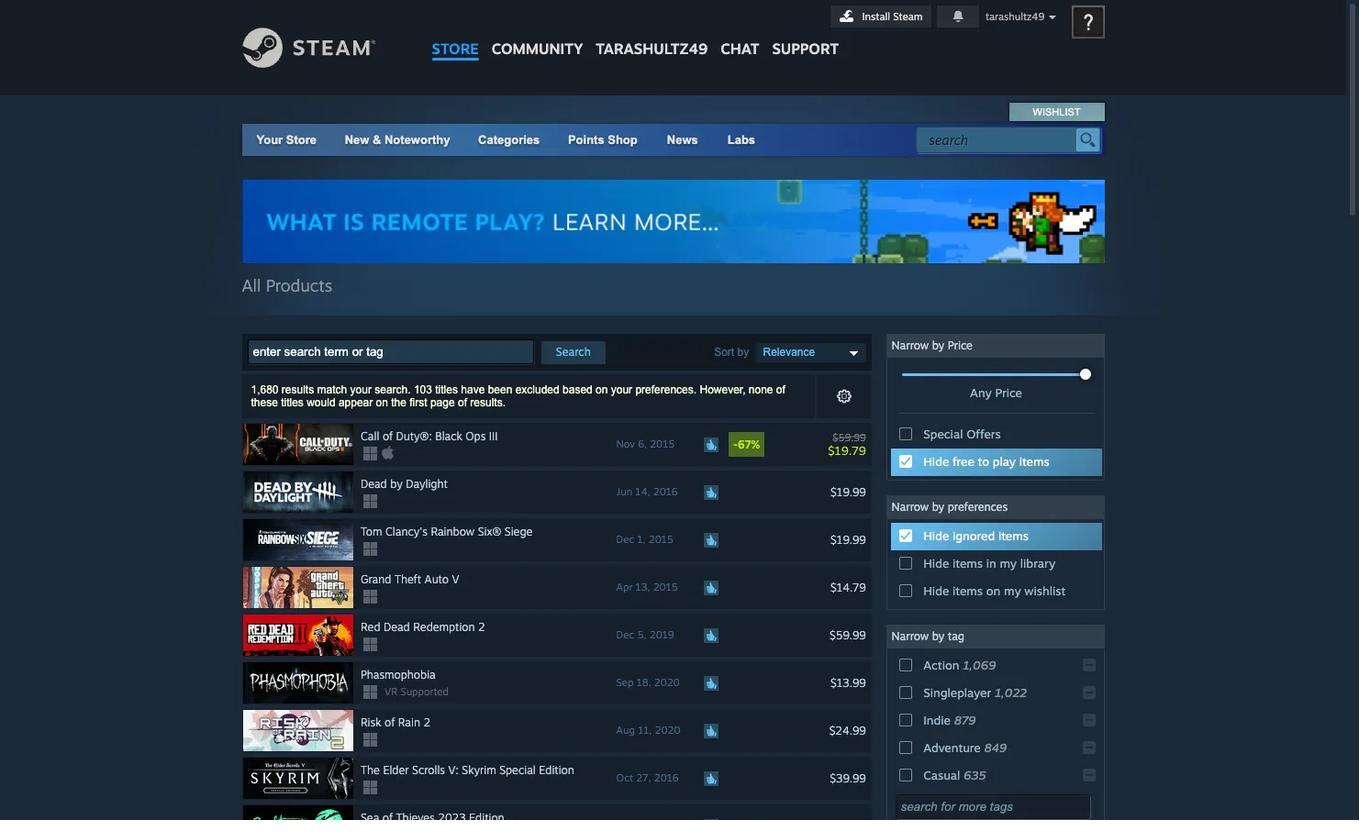 Task type: vqa. For each thing, say whether or not it's contained in the screenshot.
the left Action RPG
no



Task type: locate. For each thing, give the bounding box(es) containing it.
$59.99
[[833, 431, 866, 444], [830, 628, 866, 642]]

1 vertical spatial 2
[[424, 716, 431, 730]]

0 vertical spatial $19.99
[[831, 485, 866, 499]]

4 hide from the top
[[924, 584, 949, 599]]

1 horizontal spatial on
[[596, 384, 608, 397]]

1 vertical spatial $59.99
[[830, 628, 866, 642]]

install
[[862, 10, 890, 23]]

any price
[[970, 386, 1023, 400]]

2 dec from the top
[[616, 629, 635, 642]]

tom
[[361, 525, 382, 539]]

0 horizontal spatial price
[[948, 339, 973, 353]]

price right any
[[995, 386, 1023, 400]]

special up the free
[[924, 427, 963, 442]]

items up hide items in my library
[[999, 529, 1029, 543]]

edition
[[539, 764, 574, 778]]

0 vertical spatial $59.99
[[833, 431, 866, 444]]

your right match
[[350, 384, 372, 397]]

dead up tom
[[361, 477, 387, 491]]

my
[[1000, 556, 1017, 571], [1004, 584, 1021, 599]]

2 narrow from the top
[[892, 500, 929, 514]]

0 vertical spatial dec
[[616, 533, 635, 546]]

5,
[[637, 629, 647, 642]]

1 vertical spatial 2015
[[649, 533, 674, 546]]

black
[[435, 430, 462, 443]]

0 vertical spatial price
[[948, 339, 973, 353]]

library
[[1021, 556, 1056, 571]]

1 narrow from the top
[[892, 339, 929, 353]]

titles right 103
[[435, 384, 458, 397]]

hide for hide items on my wishlist
[[924, 584, 949, 599]]

special right skyrim
[[500, 764, 536, 778]]

offers
[[967, 427, 1001, 442]]

hide left the free
[[924, 454, 949, 469]]

iii
[[489, 430, 498, 443]]

redemption
[[413, 621, 475, 634]]

0 vertical spatial 2015
[[650, 438, 675, 451]]

items
[[1020, 454, 1050, 469], [999, 529, 1029, 543], [953, 556, 983, 571], [953, 584, 983, 599]]

None text field
[[247, 340, 534, 365], [895, 795, 1090, 820], [247, 340, 534, 365], [895, 795, 1090, 820]]

by left "tag"
[[932, 630, 945, 644]]

red
[[361, 621, 381, 634]]

2020 right 18, at the left bottom of the page
[[654, 677, 680, 689]]

0 horizontal spatial 2
[[424, 716, 431, 730]]

ignored
[[953, 529, 995, 543]]

nov
[[616, 438, 635, 451]]

special offers
[[924, 427, 1001, 442]]

on right based
[[596, 384, 608, 397]]

hide
[[924, 454, 949, 469], [924, 529, 949, 543], [924, 556, 949, 571], [924, 584, 949, 599]]

oct 27, 2016
[[616, 772, 679, 785]]

dead right red
[[384, 621, 410, 634]]

1 vertical spatial $19.99
[[831, 533, 866, 547]]

these
[[251, 397, 278, 409]]

labs link
[[713, 124, 770, 156]]

1 dec from the top
[[616, 533, 635, 546]]

titles right the these
[[281, 397, 304, 409]]

2 $19.99 from the top
[[831, 533, 866, 547]]

0 horizontal spatial tarashultz49
[[596, 39, 708, 58]]

of right the risk
[[385, 716, 395, 730]]

on down the in
[[987, 584, 1001, 599]]

tarashultz49
[[986, 10, 1045, 23], [596, 39, 708, 58]]

aug 11, 2020
[[616, 724, 681, 737]]

sep 18, 2020
[[616, 677, 680, 689]]

rainbow
[[431, 525, 475, 539]]

1 vertical spatial my
[[1004, 584, 1021, 599]]

1 $19.99 from the top
[[831, 485, 866, 499]]

v
[[452, 573, 459, 587]]

1 horizontal spatial price
[[995, 386, 1023, 400]]

2 your from the left
[[611, 384, 633, 397]]

would
[[307, 397, 336, 409]]

daylight
[[406, 477, 448, 491]]

$19.99 for dead by daylight
[[831, 485, 866, 499]]

call
[[361, 430, 379, 443]]

wishlist
[[1025, 584, 1066, 599]]

have
[[461, 384, 485, 397]]

2 right rain
[[424, 716, 431, 730]]

of right none on the top right
[[776, 384, 786, 397]]

dec 1, 2015
[[616, 533, 674, 546]]

1,680 results match your search. 103 titles have been excluded based on your preferences. however, none of these titles would appear on the first page of results.
[[251, 384, 786, 409]]

1,680
[[251, 384, 279, 397]]

six®
[[478, 525, 501, 539]]

1 hide from the top
[[924, 454, 949, 469]]

0 vertical spatial tarashultz49
[[986, 10, 1045, 23]]

hide items on my wishlist
[[924, 584, 1066, 599]]

0 vertical spatial 2020
[[654, 677, 680, 689]]

by left preferences
[[932, 500, 945, 514]]

by for narrow by preferences
[[932, 500, 945, 514]]

2015 right "13,"
[[653, 581, 678, 594]]

by right sort
[[738, 346, 749, 359]]

hide for hide items in my library
[[924, 556, 949, 571]]

2019
[[650, 629, 674, 642]]

oct
[[616, 772, 633, 785]]

vr supported
[[385, 686, 449, 699]]

special
[[924, 427, 963, 442], [500, 764, 536, 778]]

0 horizontal spatial on
[[376, 397, 388, 409]]

1 vertical spatial 2020
[[655, 724, 681, 737]]

rain
[[398, 716, 420, 730]]

$19.99 down the $19.79 on the bottom
[[831, 485, 866, 499]]

0 vertical spatial narrow
[[892, 339, 929, 353]]

$19.99 up $14.79
[[831, 533, 866, 547]]

chat
[[721, 39, 760, 58]]

$59.99 for $59.99
[[830, 628, 866, 642]]

my right the in
[[1000, 556, 1017, 571]]

0 vertical spatial 2
[[478, 621, 485, 634]]

1 horizontal spatial your
[[611, 384, 633, 397]]

search text field
[[929, 129, 1072, 152]]

chat link
[[714, 0, 766, 62]]

0 vertical spatial my
[[1000, 556, 1017, 571]]

narrow for any
[[892, 339, 929, 353]]

search
[[556, 345, 591, 359]]

price
[[948, 339, 973, 353], [995, 386, 1023, 400]]

0 vertical spatial 2016
[[653, 486, 678, 499]]

my left wishlist
[[1004, 584, 1021, 599]]

match
[[317, 384, 347, 397]]

1 vertical spatial dec
[[616, 629, 635, 642]]

hide ignored items
[[924, 529, 1029, 543]]

in
[[987, 556, 997, 571]]

2 hide from the top
[[924, 529, 949, 543]]

clancy's
[[386, 525, 428, 539]]

$13.99
[[831, 676, 866, 690]]

11,
[[638, 724, 652, 737]]

1 vertical spatial special
[[500, 764, 536, 778]]

items left the in
[[953, 556, 983, 571]]

2016 right 14,
[[653, 486, 678, 499]]

action 1,069
[[924, 658, 996, 673]]

on left the
[[376, 397, 388, 409]]

0 horizontal spatial your
[[350, 384, 372, 397]]

support
[[772, 39, 839, 58]]

$19.79
[[828, 443, 866, 458]]

1 vertical spatial price
[[995, 386, 1023, 400]]

results.
[[470, 397, 506, 409]]

by up special offers
[[932, 339, 945, 353]]

none
[[749, 384, 773, 397]]

2015 right 1,
[[649, 533, 674, 546]]

siege
[[505, 525, 533, 539]]

labs
[[728, 133, 756, 147]]

your store link
[[257, 133, 317, 147]]

my for in
[[1000, 556, 1017, 571]]

$59.99 $19.79
[[828, 431, 866, 458]]

supported
[[401, 686, 449, 699]]

items right play
[[1020, 454, 1050, 469]]

all products
[[242, 275, 332, 296]]

appear
[[339, 397, 373, 409]]

price up any
[[948, 339, 973, 353]]

1 vertical spatial tarashultz49
[[596, 39, 708, 58]]

hide items in my library
[[924, 556, 1056, 571]]

hide down narrow by preferences
[[924, 529, 949, 543]]

1 horizontal spatial special
[[924, 427, 963, 442]]

your
[[350, 384, 372, 397], [611, 384, 633, 397]]

my for on
[[1004, 584, 1021, 599]]

store link
[[425, 0, 485, 67]]

any
[[970, 386, 992, 400]]

store
[[286, 133, 317, 147]]

by for dead by daylight
[[390, 477, 403, 491]]

2 for red dead redemption 2
[[478, 621, 485, 634]]

1 horizontal spatial 2
[[478, 621, 485, 634]]

1 vertical spatial 2016
[[654, 772, 679, 785]]

by left daylight
[[390, 477, 403, 491]]

narrow for hide
[[892, 500, 929, 514]]

879
[[954, 713, 976, 728]]

hide down hide ignored items
[[924, 556, 949, 571]]

dec left 1,
[[616, 533, 635, 546]]

1,069
[[963, 658, 996, 673]]

2 vertical spatial narrow
[[892, 630, 929, 644]]

$59.99 inside $59.99 $19.79
[[833, 431, 866, 444]]

all
[[242, 275, 261, 296]]

hide up narrow by tag
[[924, 584, 949, 599]]

sort
[[714, 346, 735, 359]]

titles
[[435, 384, 458, 397], [281, 397, 304, 409]]

2016 right 27,
[[654, 772, 679, 785]]

2 right redemption
[[478, 621, 485, 634]]

new
[[345, 133, 369, 147]]

search.
[[375, 384, 411, 397]]

2 for risk of rain 2
[[424, 716, 431, 730]]

2015 right 6,
[[650, 438, 675, 451]]

2020 right 11,
[[655, 724, 681, 737]]

support link
[[766, 0, 846, 62]]

3 hide from the top
[[924, 556, 949, 571]]

steam
[[893, 10, 923, 23]]

dec left 5,
[[616, 629, 635, 642]]

your right based
[[611, 384, 633, 397]]

1 vertical spatial narrow
[[892, 500, 929, 514]]

indie 879
[[924, 713, 976, 728]]

2020 for $13.99
[[654, 677, 680, 689]]

$24.99
[[829, 724, 866, 738]]

2015
[[650, 438, 675, 451], [649, 533, 674, 546], [653, 581, 678, 594]]

your store
[[257, 133, 317, 147]]



Task type: describe. For each thing, give the bounding box(es) containing it.
red dead redemption 2
[[361, 621, 485, 634]]

adventure 849
[[924, 741, 1007, 756]]

0 horizontal spatial special
[[500, 764, 536, 778]]

free
[[953, 454, 975, 469]]

auto
[[425, 573, 449, 587]]

tarashultz49 inside "link"
[[596, 39, 708, 58]]

excluded
[[516, 384, 560, 397]]

categories
[[478, 133, 540, 147]]

13,
[[636, 581, 650, 594]]

by for narrow by tag
[[932, 630, 945, 644]]

0 vertical spatial special
[[924, 427, 963, 442]]

news
[[667, 133, 698, 147]]

2016 for $39.99
[[654, 772, 679, 785]]

shop
[[608, 133, 638, 147]]

14,
[[636, 486, 650, 499]]

to
[[978, 454, 990, 469]]

news link
[[652, 124, 713, 156]]

phasmophobia
[[361, 668, 436, 682]]

store
[[432, 39, 479, 58]]

narrow by tag
[[892, 630, 965, 644]]

points shop link
[[553, 124, 652, 156]]

18,
[[637, 677, 651, 689]]

tag
[[948, 630, 965, 644]]

of right call
[[383, 430, 393, 443]]

nov 6, 2015
[[616, 438, 675, 451]]

by for narrow by price
[[932, 339, 945, 353]]

2016 for $19.99
[[653, 486, 678, 499]]

community link
[[485, 0, 590, 67]]

1 horizontal spatial titles
[[435, 384, 458, 397]]

duty®:
[[396, 430, 432, 443]]

preferences.
[[636, 384, 697, 397]]

the
[[361, 764, 380, 778]]

3 narrow from the top
[[892, 630, 929, 644]]

-
[[733, 438, 738, 452]]

635
[[964, 768, 986, 783]]

grand
[[361, 573, 391, 587]]

aug
[[616, 724, 635, 737]]

$59.99 for $59.99 $19.79
[[833, 431, 866, 444]]

dec for red dead redemption 2
[[616, 629, 635, 642]]

2015 for ops
[[650, 438, 675, 451]]

2 vertical spatial 2015
[[653, 581, 678, 594]]

results
[[282, 384, 314, 397]]

been
[[488, 384, 513, 397]]

dead by daylight
[[361, 477, 448, 491]]

community
[[492, 39, 583, 58]]

6,
[[638, 438, 647, 451]]

jun
[[616, 486, 633, 499]]

of right page at the left of the page
[[458, 397, 467, 409]]

dec for tom clancy's rainbow six® siege
[[616, 533, 635, 546]]

&
[[373, 133, 381, 147]]

items down hide items in my library
[[953, 584, 983, 599]]

1 vertical spatial dead
[[384, 621, 410, 634]]

relevance
[[763, 346, 815, 359]]

narrow by price
[[892, 339, 973, 353]]

103
[[414, 384, 432, 397]]

singleplayer 1,022
[[924, 686, 1027, 700]]

1 horizontal spatial tarashultz49
[[986, 10, 1045, 23]]

the elder scrolls v: skyrim special edition
[[361, 764, 574, 778]]

install steam link
[[830, 6, 931, 28]]

1 your from the left
[[350, 384, 372, 397]]

indie
[[924, 713, 951, 728]]

risk
[[361, 716, 381, 730]]

new & noteworthy link
[[345, 133, 450, 147]]

vr
[[385, 686, 398, 699]]

install steam
[[862, 10, 923, 23]]

0 vertical spatial dead
[[361, 477, 387, 491]]

theft
[[395, 573, 421, 587]]

based
[[563, 384, 593, 397]]

points
[[568, 133, 605, 147]]

2020 for $24.99
[[655, 724, 681, 737]]

new & noteworthy
[[345, 133, 450, 147]]

ops
[[466, 430, 486, 443]]

-67%
[[733, 438, 760, 452]]

sort by
[[714, 346, 749, 359]]

2 horizontal spatial on
[[987, 584, 1001, 599]]

wishlist link
[[1010, 103, 1104, 121]]

hide for hide ignored items
[[924, 529, 949, 543]]

page
[[430, 397, 455, 409]]

your
[[257, 133, 283, 147]]

tarashultz49 link
[[590, 0, 714, 67]]

0 horizontal spatial titles
[[281, 397, 304, 409]]

the
[[391, 397, 407, 409]]

search button
[[541, 341, 606, 364]]

singleplayer
[[924, 686, 992, 700]]

hide for hide free to play items
[[924, 454, 949, 469]]

$19.99 for tom clancy's rainbow six® siege
[[831, 533, 866, 547]]

1,022
[[995, 686, 1027, 700]]

apr
[[616, 581, 633, 594]]

dec 5, 2019
[[616, 629, 674, 642]]

casual
[[924, 768, 960, 783]]

first
[[410, 397, 427, 409]]

by for sort by
[[738, 346, 749, 359]]

2015 for siege
[[649, 533, 674, 546]]

points shop
[[568, 133, 638, 147]]

products
[[266, 275, 332, 296]]

tom clancy's rainbow six® siege
[[361, 525, 533, 539]]

preferences
[[948, 500, 1008, 514]]



